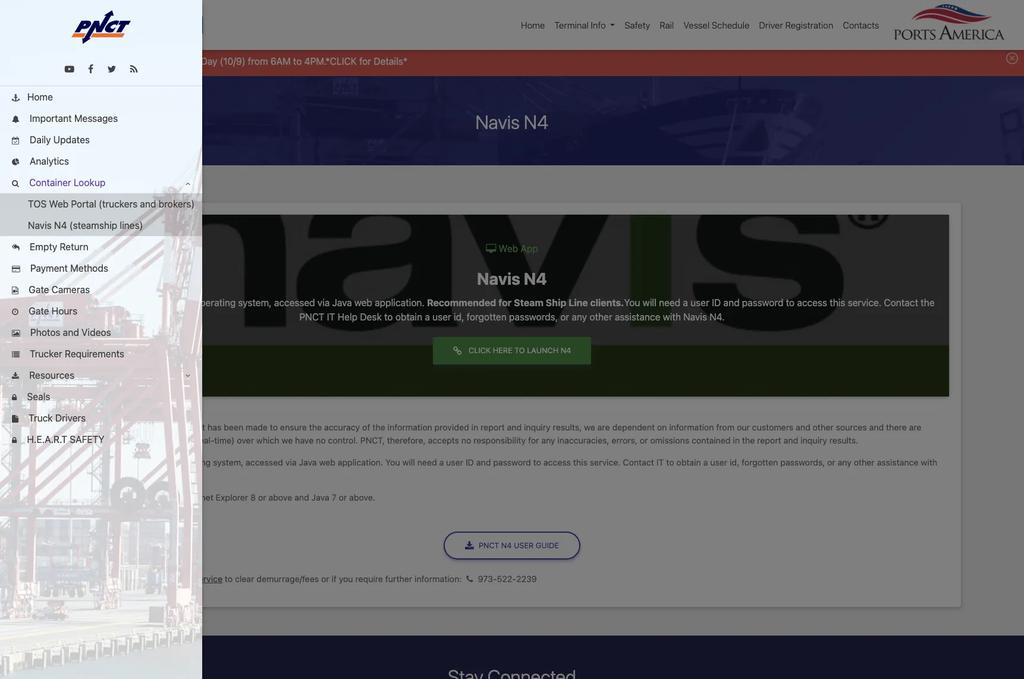 Task type: locate. For each thing, give the bounding box(es) containing it.
gate up the photos
[[29, 306, 49, 317]]

0 vertical spatial accessed
[[274, 297, 315, 308]]

password
[[743, 297, 784, 308], [494, 458, 531, 468]]

payment methods
[[28, 263, 108, 274]]

1 no from the left
[[316, 435, 326, 446]]

1 vertical spatial inquiry
[[801, 435, 828, 446]]

id,
[[454, 312, 465, 322], [730, 458, 740, 468]]

passwords,
[[509, 312, 558, 322], [781, 458, 826, 468]]

1 vertical spatial need
[[418, 458, 437, 468]]

pnct left facebook icon at the top of page
[[60, 56, 85, 66]]

2 horizontal spatial need
[[660, 297, 681, 308]]

1 vertical spatial with
[[922, 458, 938, 468]]

2 horizontal spatial other
[[855, 458, 875, 468]]

0 vertical spatial contact
[[885, 297, 919, 308]]

cameras
[[52, 285, 90, 295]]

1 horizontal spatial any
[[572, 312, 588, 322]]

1 horizontal spatial via
[[318, 297, 330, 308]]

for inside although every effort has been made to ensure the accuracy of the information provided in report and inquiry results, we are dependent on information from our customers and other sources and there are occasionally sudden changes (real-time) over which we have no control. pnct, therefore, accepts no responsibility for any inaccuracies, errors, or omissions contained in the report and inquiry results.
[[529, 435, 539, 446]]

1 vertical spatial you
[[386, 458, 400, 468]]

obtain down the 'omissions'
[[677, 458, 702, 468]]

web left app
[[499, 243, 519, 254]]

application. inside 'navis n4 is our terminal operating system, accessed via java web application. you will need a user id and password to access this service. contact it to obtain a user id, forgotten passwords, or any other assistance with navis n4 .'
[[338, 458, 383, 468]]

email customer service link
[[129, 575, 223, 585]]

contacts link
[[839, 14, 885, 37]]

operating inside 'navis n4 is our terminal operating system, accessed via java web application. you will need a user id and password to access this service. contact it to obtain a user id, forgotten passwords, or any other assistance with navis n4 .'
[[173, 458, 211, 468]]

with inside 'navis n4 is our terminal operating system, accessed via java web application. you will need a user id and password to access this service. contact it to obtain a user id, forgotten passwords, or any other assistance with navis n4 .'
[[922, 458, 938, 468]]

our inside 'navis n4 is our terminal operating system, accessed via java web application. you will need a user id and password to access this service. contact it to obtain a user id, forgotten passwords, or any other assistance with navis n4 .'
[[124, 458, 137, 468]]

0 vertical spatial access
[[798, 297, 828, 308]]

is inside navis n4 is our terminal operating system, accessed via java web application. recommended for steam ship line clients. you will need a user id and password to access this service. contact the pnct it help desk to obtain a user id, forgotten passwords, or any other assistance with navis n4.
[[131, 297, 138, 308]]

be
[[104, 56, 115, 66]]

home up pnct will be open on columbus day (10/9) from 6am to 4pm.*click for details* 'alert'
[[521, 20, 545, 30]]

for left steam
[[499, 297, 512, 308]]

1 vertical spatial is
[[115, 458, 121, 468]]

assistance inside 'navis n4 is our terminal operating system, accessed via java web application. you will need a user id and password to access this service. contact it to obtain a user id, forgotten passwords, or any other assistance with navis n4 .'
[[878, 458, 919, 468]]

or down dependent
[[640, 435, 648, 446]]

file image
[[12, 416, 18, 424]]

via for recommended
[[318, 297, 330, 308]]

service
[[193, 575, 223, 585]]

operating inside navis n4 is our terminal operating system, accessed via java web application. recommended for steam ship line clients. you will need a user id and password to access this service. contact the pnct it help desk to obtain a user id, forgotten passwords, or any other assistance with navis n4.
[[195, 297, 236, 308]]

changes
[[157, 435, 191, 446]]

container
[[29, 177, 71, 188]]

web inside 'navis n4 is our terminal operating system, accessed via java web application. you will need a user id and password to access this service. contact it to obtain a user id, forgotten passwords, or any other assistance with navis n4 .'
[[319, 458, 336, 468]]

for right responsibility
[[529, 435, 539, 446]]

0 horizontal spatial you
[[144, 493, 159, 503]]

accessed up pnct it help desk 'link'
[[274, 297, 315, 308]]

via
[[318, 297, 330, 308], [286, 458, 297, 468]]

home link up messages
[[0, 86, 202, 108]]

2 vertical spatial for
[[529, 435, 539, 446]]

java inside 'navis n4 is our terminal operating system, accessed via java web application. you will need a user id and password to access this service. contact it to obtain a user id, forgotten passwords, or any other assistance with navis n4 .'
[[299, 458, 317, 468]]

id, inside navis n4 is our terminal operating system, accessed via java web application. recommended for steam ship line clients. you will need a user id and password to access this service. contact the pnct it help desk to obtain a user id, forgotten passwords, or any other assistance with navis n4.
[[454, 312, 465, 322]]

0 horizontal spatial report
[[481, 423, 505, 433]]

1 horizontal spatial web
[[355, 297, 373, 308]]

1 vertical spatial via
[[286, 458, 297, 468]]

1 horizontal spatial home
[[73, 183, 98, 194]]

and inside the photos and videos link
[[63, 327, 79, 338]]

navis inside navis n4 (steamship lines) 'link'
[[28, 220, 52, 231]]

0 vertical spatial terminal
[[157, 297, 192, 308]]

application. for recommended
[[375, 297, 425, 308]]

and inside tos web portal (truckers and brokers) link
[[140, 199, 156, 210]]

application. for you
[[338, 458, 383, 468]]

accessed
[[274, 297, 315, 308], [246, 458, 283, 468]]

0 vertical spatial other
[[590, 312, 613, 322]]

it down the 'omissions'
[[657, 458, 664, 468]]

need inside 'navis n4 is our terminal operating system, accessed via java web application. you will need a user id and password to access this service. contact it to obtain a user id, forgotten passwords, or any other assistance with navis n4 .'
[[418, 458, 437, 468]]

2 horizontal spatial for
[[529, 435, 539, 446]]

0 horizontal spatial you
[[386, 458, 400, 468]]

1 horizontal spatial id
[[712, 297, 722, 308]]

forgotten
[[467, 312, 507, 322], [742, 458, 779, 468]]

obtain inside 'navis n4 is our terminal operating system, accessed via java web application. you will need a user id and password to access this service. contact it to obtain a user id, forgotten passwords, or any other assistance with navis n4 .'
[[677, 458, 702, 468]]

to inside 'alert'
[[293, 56, 302, 66]]

pnct will be open on columbus day (10/9) from 6am to 4pm.*click for details* alert
[[0, 44, 1025, 76]]

0 vertical spatial pnct
[[60, 56, 85, 66]]

our left the customers
[[737, 423, 750, 433]]

terminal inside 'navis n4 is our terminal operating system, accessed via java web application. you will need a user id and password to access this service. contact it to obtain a user id, forgotten passwords, or any other assistance with navis n4 .'
[[139, 458, 171, 468]]

accessed inside navis n4 is our terminal operating system, accessed via java web application. recommended for steam ship line clients. you will need a user id and password to access this service. contact the pnct it help desk to obtain a user id, forgotten passwords, or any other assistance with navis n4.
[[274, 297, 315, 308]]

1 vertical spatial other
[[813, 423, 834, 433]]

are up "inaccuracies,"
[[598, 423, 610, 433]]

and right the customers
[[796, 423, 811, 433]]

are
[[598, 423, 610, 433], [910, 423, 922, 433]]

home up portal
[[73, 183, 98, 194]]

1 horizontal spatial we
[[585, 423, 596, 433]]

accessed down which
[[246, 458, 283, 468]]

1 vertical spatial java
[[299, 458, 317, 468]]

steam
[[514, 297, 544, 308]]

1 horizontal spatial are
[[910, 423, 922, 433]]

1 vertical spatial access
[[544, 458, 571, 468]]

1 horizontal spatial inquiry
[[801, 435, 828, 446]]

or inside navis n4 is our terminal operating system, accessed via java web application. recommended for steam ship line clients. you will need a user id and password to access this service. contact the pnct it help desk to obtain a user id, forgotten passwords, or any other assistance with navis n4.
[[561, 312, 570, 322]]

0 vertical spatial in
[[472, 423, 479, 433]]

id, down recommended
[[454, 312, 465, 322]]

any down line at right
[[572, 312, 588, 322]]

and
[[140, 199, 156, 210], [724, 297, 740, 308], [63, 327, 79, 338], [507, 423, 522, 433], [796, 423, 811, 433], [870, 423, 885, 433], [784, 435, 799, 446], [477, 458, 491, 468], [295, 493, 309, 503]]

any inside 'navis n4 is our terminal operating system, accessed via java web application. you will need a user id and password to access this service. contact it to obtain a user id, forgotten passwords, or any other assistance with navis n4 .'
[[838, 458, 852, 468]]

ship
[[546, 297, 567, 308]]

web down control.
[[319, 458, 336, 468]]

0 vertical spatial application.
[[375, 297, 425, 308]]

obtain right desk
[[396, 312, 423, 322]]

web for you
[[319, 458, 336, 468]]

and down responsibility
[[477, 458, 491, 468]]

0 vertical spatial home link
[[517, 14, 550, 37]]

1 horizontal spatial web
[[499, 243, 519, 254]]

id, inside 'navis n4 is our terminal operating system, accessed via java web application. you will need a user id and password to access this service. contact it to obtain a user id, forgotten passwords, or any other assistance with navis n4 .'
[[730, 458, 740, 468]]

will left be
[[88, 56, 102, 66]]

1 vertical spatial in
[[734, 435, 740, 446]]

0 horizontal spatial any
[[542, 435, 556, 446]]

for
[[360, 56, 371, 66], [499, 297, 512, 308], [529, 435, 539, 446]]

information up therefore,
[[388, 423, 433, 433]]

2 vertical spatial will
[[403, 458, 415, 468]]

this inside navis n4 is our terminal operating system, accessed via java web application. recommended for steam ship line clients. you will need a user id and password to access this service. contact the pnct it help desk to obtain a user id, forgotten passwords, or any other assistance with navis n4.
[[830, 297, 846, 308]]

therefore,
[[387, 435, 426, 446]]

for inside pnct will be open on columbus day (10/9) from 6am to 4pm.*click for details* link
[[360, 56, 371, 66]]

1 vertical spatial on
[[658, 423, 667, 433]]

n4 inside navis n4 is our terminal operating system, accessed via java web application. recommended for steam ship line clients. you will need a user id and password to access this service. contact the pnct it help desk to obtain a user id, forgotten passwords, or any other assistance with navis n4.
[[116, 297, 128, 308]]

web inside navis n4 is our terminal operating system, accessed via java web application. recommended for steam ship line clients. you will need a user id and password to access this service. contact the pnct it help desk to obtain a user id, forgotten passwords, or any other assistance with navis n4.
[[355, 297, 373, 308]]

service. inside navis n4 is our terminal operating system, accessed via java web application. recommended for steam ship line clients. you will need a user id and password to access this service. contact the pnct it help desk to obtain a user id, forgotten passwords, or any other assistance with navis n4.
[[849, 297, 882, 308]]

1 vertical spatial web
[[319, 458, 336, 468]]

or inside although every effort has been made to ensure the accuracy of the information provided in report and inquiry results, we are dependent on information from our customers and other sources and there are occasionally sudden changes (real-time) over which we have no control. pnct, therefore, accepts no responsibility for any inaccuracies, errors, or omissions contained in the report and inquiry results.
[[640, 435, 648, 446]]

0 horizontal spatial contact
[[623, 458, 655, 468]]

no down the provided
[[462, 435, 472, 446]]

2 vertical spatial java
[[312, 493, 330, 503]]

via up pnct it help desk 'link'
[[318, 297, 330, 308]]

please
[[75, 575, 101, 585]]

it left help
[[327, 312, 335, 322]]

on right rss icon
[[142, 56, 152, 66]]

0 horizontal spatial service.
[[590, 458, 621, 468]]

we up "inaccuracies,"
[[585, 423, 596, 433]]

gate cameras link
[[0, 279, 202, 301]]

1 vertical spatial obtain
[[677, 458, 702, 468]]

1 vertical spatial terminal
[[139, 458, 171, 468]]

java down have
[[299, 458, 317, 468]]

operating
[[195, 297, 236, 308], [173, 458, 211, 468]]

any down results.
[[838, 458, 852, 468]]

1 horizontal spatial will
[[403, 458, 415, 468]]

forgotten down recommended
[[467, 312, 507, 322]]

email
[[129, 575, 150, 585]]

assistance down there
[[878, 458, 919, 468]]

web right tos
[[49, 199, 69, 210]]

pnct
[[60, 56, 85, 66], [300, 312, 325, 322]]

1 horizontal spatial service.
[[849, 297, 882, 308]]

our
[[140, 297, 155, 308], [737, 423, 750, 433], [124, 458, 137, 468]]

terminal for navis n4 is our terminal operating system, accessed via java web application. you will need a user id and password to access this service. contact it to obtain a user id, forgotten passwords, or any other assistance with navis n4 .
[[139, 458, 171, 468]]

0 vertical spatial from
[[248, 56, 268, 66]]

you right line at right
[[625, 297, 641, 308]]

you right ,
[[144, 493, 159, 503]]

application. down pnct,
[[338, 458, 383, 468]]

home link up pnct will be open on columbus day (10/9) from 6am to 4pm.*click for details* 'alert'
[[517, 14, 550, 37]]

0 vertical spatial password
[[743, 297, 784, 308]]

from left 6am
[[248, 56, 268, 66]]

or right call
[[119, 575, 127, 585]]

1 horizontal spatial passwords,
[[781, 458, 826, 468]]

0 horizontal spatial id,
[[454, 312, 465, 322]]

(10/9)
[[220, 56, 246, 66]]

accessed inside 'navis n4 is our terminal operating system, accessed via java web application. you will need a user id and password to access this service. contact it to obtain a user id, forgotten passwords, or any other assistance with navis n4 .'
[[246, 458, 283, 468]]

require
[[356, 575, 383, 585]]

1 vertical spatial home
[[27, 92, 53, 102]]

java left 7
[[312, 493, 330, 503]]

is up the photos and videos link
[[131, 297, 138, 308]]

inquiry
[[524, 423, 551, 433], [801, 435, 828, 446]]

any
[[572, 312, 588, 322], [542, 435, 556, 446], [838, 458, 852, 468]]

forgotten down the customers
[[742, 458, 779, 468]]

are right there
[[910, 423, 922, 433]]

1 vertical spatial our
[[737, 423, 750, 433]]

0 horizontal spatial are
[[598, 423, 610, 433]]

0 vertical spatial we
[[585, 423, 596, 433]]

clock o image
[[12, 309, 18, 317]]

inquiry left results,
[[524, 423, 551, 433]]

assistance
[[615, 312, 661, 322], [878, 458, 919, 468]]

0 vertical spatial assistance
[[615, 312, 661, 322]]

tos
[[28, 199, 47, 210]]

control.
[[328, 435, 358, 446]]

assistance down clients.
[[615, 312, 661, 322]]

application. inside navis n4 is our terminal operating system, accessed via java web application. recommended for steam ship line clients. you will need a user id and password to access this service. contact the pnct it help desk to obtain a user id, forgotten passwords, or any other assistance with navis n4.
[[375, 297, 425, 308]]

gate
[[29, 285, 49, 295], [29, 306, 49, 317]]

this
[[830, 297, 846, 308], [574, 458, 588, 468]]

1 gate from the top
[[29, 285, 49, 295]]

our down sudden
[[124, 458, 137, 468]]

effort
[[184, 423, 205, 433]]

and up lines) at top left
[[140, 199, 156, 210]]

home link for daily updates link
[[0, 86, 202, 108]]

system, inside navis n4 is our terminal operating system, accessed via java web application. recommended for steam ship line clients. you will need a user id and password to access this service. contact the pnct it help desk to obtain a user id, forgotten passwords, or any other assistance with navis n4.
[[238, 297, 272, 308]]

every
[[160, 423, 181, 433]]

id up the n4.
[[712, 297, 722, 308]]

which
[[256, 435, 280, 446]]

you
[[144, 493, 159, 503], [339, 575, 353, 585]]

or left the if
[[321, 575, 330, 585]]

twitter image
[[107, 64, 116, 74]]

or right 8 on the left of page
[[258, 493, 266, 503]]

methods
[[70, 263, 108, 274]]

important messages link
[[0, 108, 202, 129]]

system, inside 'navis n4 is our terminal operating system, accessed via java web application. you will need a user id and password to access this service. contact it to obtain a user id, forgotten passwords, or any other assistance with navis n4 .'
[[213, 458, 244, 468]]

java inside navis n4 is our terminal operating system, accessed via java web application. recommended for steam ship line clients. you will need a user id and password to access this service. contact the pnct it help desk to obtain a user id, forgotten passwords, or any other assistance with navis n4.
[[333, 297, 352, 308]]

has
[[208, 423, 222, 433]]

for left details*
[[360, 56, 371, 66]]

is up .
[[115, 458, 121, 468]]

1 horizontal spatial other
[[813, 423, 834, 433]]

8
[[251, 493, 256, 503]]

demurrage/fees
[[257, 575, 319, 585]]

results,
[[553, 423, 582, 433]]

or right 7
[[339, 493, 347, 503]]

important messages
[[27, 113, 118, 124]]

no right have
[[316, 435, 326, 446]]

web up desk
[[355, 297, 373, 308]]

web
[[49, 199, 69, 210], [499, 243, 519, 254]]

report up responsibility
[[481, 423, 505, 433]]

java for recommended
[[333, 297, 352, 308]]

0 vertical spatial web
[[355, 297, 373, 308]]

messages
[[74, 113, 118, 124]]

other down results.
[[855, 458, 875, 468]]

accessed for recommended
[[274, 297, 315, 308]]

id, down the contained
[[730, 458, 740, 468]]

1 horizontal spatial access
[[798, 297, 828, 308]]

2 horizontal spatial our
[[737, 423, 750, 433]]

calendar check o image
[[12, 137, 20, 145]]

passwords, down the customers
[[781, 458, 826, 468]]

home link up portal
[[73, 183, 98, 194]]

empty return link
[[0, 236, 202, 258]]

you right the if
[[339, 575, 353, 585]]

1 vertical spatial forgotten
[[742, 458, 779, 468]]

daily updates link
[[0, 129, 202, 151]]

0 vertical spatial this
[[830, 297, 846, 308]]

is for navis n4 is our terminal operating system, accessed via java web application. you will need a user id and password to access this service. contact it to obtain a user id, forgotten passwords, or any other assistance with navis n4 .
[[115, 458, 121, 468]]

assistance inside navis n4 is our terminal operating system, accessed via java web application. recommended for steam ship line clients. you will need a user id and password to access this service. contact the pnct it help desk to obtain a user id, forgotten passwords, or any other assistance with navis n4.
[[615, 312, 661, 322]]

1 horizontal spatial is
[[131, 297, 138, 308]]

will inside 'navis n4 is our terminal operating system, accessed via java web application. you will need a user id and password to access this service. contact it to obtain a user id, forgotten passwords, or any other assistance with navis n4 .'
[[403, 458, 415, 468]]

and up trucker requirements
[[63, 327, 79, 338]]

web
[[355, 297, 373, 308], [319, 458, 336, 468]]

our inside navis n4 is our terminal operating system, accessed via java web application. recommended for steam ship line clients. you will need a user id and password to access this service. contact the pnct it help desk to obtain a user id, forgotten passwords, or any other assistance with navis n4.
[[140, 297, 155, 308]]

empty
[[30, 242, 57, 252]]

in right the provided
[[472, 423, 479, 433]]

from up the contained
[[717, 423, 735, 433]]

pnct left help
[[300, 312, 325, 322]]

operating for navis n4 is our terminal operating system, accessed via java web application. recommended for steam ship line clients. you will need a user id and password to access this service. contact the pnct it help desk to obtain a user id, forgotten passwords, or any other assistance with navis n4.
[[195, 297, 236, 308]]

other inside navis n4 is our terminal operating system, accessed via java web application. recommended for steam ship line clients. you will need a user id and password to access this service. contact the pnct it help desk to obtain a user id, forgotten passwords, or any other assistance with navis n4.
[[590, 312, 613, 322]]

pnct inside navis n4 is our terminal operating system, accessed via java web application. recommended for steam ship line clients. you will need a user id and password to access this service. contact the pnct it help desk to obtain a user id, forgotten passwords, or any other assistance with navis n4.
[[300, 312, 325, 322]]

terminal for navis n4 is our terminal operating system, accessed via java web application. recommended for steam ship line clients. you will need a user id and password to access this service. contact the pnct it help desk to obtain a user id, forgotten passwords, or any other assistance with navis n4.
[[157, 297, 192, 308]]

.
[[113, 471, 115, 481]]

id down responsibility
[[466, 458, 474, 468]]

will inside navis n4 is our terminal operating system, accessed via java web application. recommended for steam ship line clients. you will need a user id and password to access this service. contact the pnct it help desk to obtain a user id, forgotten passwords, or any other assistance with navis n4.
[[643, 297, 657, 308]]

2 no from the left
[[462, 435, 472, 446]]

it
[[327, 312, 335, 322], [657, 458, 664, 468]]

h.e.a.r.t safety
[[25, 434, 105, 445]]

1 vertical spatial report
[[758, 435, 782, 446]]

a
[[684, 297, 689, 308], [425, 312, 430, 322], [440, 458, 444, 468], [704, 458, 709, 468]]

youtube play image
[[65, 64, 74, 74]]

will
[[88, 56, 102, 66], [643, 297, 657, 308], [403, 458, 415, 468]]

1 horizontal spatial need
[[418, 458, 437, 468]]

2 information from the left
[[670, 423, 714, 433]]

973-522-2239
[[478, 575, 537, 585]]

via inside navis n4 is our terminal operating system, accessed via java web application. recommended for steam ship line clients. you will need a user id and password to access this service. contact the pnct it help desk to obtain a user id, forgotten passwords, or any other assistance with navis n4.
[[318, 297, 330, 308]]

via down have
[[286, 458, 297, 468]]

0 vertical spatial service.
[[849, 297, 882, 308]]

on up the 'omissions'
[[658, 423, 667, 433]]

0 horizontal spatial obtain
[[396, 312, 423, 322]]

and inside navis n4 is our terminal operating system, accessed via java web application. recommended for steam ship line clients. you will need a user id and password to access this service. contact the pnct it help desk to obtain a user id, forgotten passwords, or any other assistance with navis n4.
[[724, 297, 740, 308]]

gate down payment
[[29, 285, 49, 295]]

report down the customers
[[758, 435, 782, 446]]

via inside 'navis n4 is our terminal operating system, accessed via java web application. you will need a user id and password to access this service. contact it to obtain a user id, forgotten passwords, or any other assistance with navis n4 .'
[[286, 458, 297, 468]]

details*
[[374, 56, 408, 66]]

(real-
[[193, 435, 214, 446]]

0 horizontal spatial home
[[27, 92, 53, 102]]

in right the contained
[[734, 435, 740, 446]]

disclaimer
[[75, 423, 120, 433]]

information up the contained
[[670, 423, 714, 433]]

we
[[585, 423, 596, 433], [282, 435, 293, 446]]

will right clients.
[[643, 297, 657, 308]]

and inside 'navis n4 is our terminal operating system, accessed via java web application. you will need a user id and password to access this service. contact it to obtain a user id, forgotten passwords, or any other assistance with navis n4 .'
[[477, 458, 491, 468]]

0 horizontal spatial pnct
[[60, 56, 85, 66]]

0 vertical spatial java
[[333, 297, 352, 308]]

home link
[[517, 14, 550, 37], [0, 86, 202, 108], [73, 183, 98, 194]]

our up the photos and videos link
[[140, 297, 155, 308]]

1 horizontal spatial password
[[743, 297, 784, 308]]

navis n4
[[476, 110, 549, 133], [111, 183, 150, 194], [477, 269, 547, 289]]

0 horizontal spatial from
[[248, 56, 268, 66]]

daily updates
[[27, 135, 90, 145]]

gate for gate hours
[[29, 306, 49, 317]]

application.
[[375, 297, 425, 308], [338, 458, 383, 468]]

0 horizontal spatial information
[[388, 423, 433, 433]]

or down ship
[[561, 312, 570, 322]]

terminal
[[157, 297, 192, 308], [139, 458, 171, 468]]

0 horizontal spatial web
[[319, 458, 336, 468]]

2 horizontal spatial home
[[521, 20, 545, 30]]

1 vertical spatial operating
[[173, 458, 211, 468]]

terminal inside navis n4 is our terminal operating system, accessed via java web application. recommended for steam ship line clients. you will need a user id and password to access this service. contact the pnct it help desk to obtain a user id, forgotten passwords, or any other assistance with navis n4.
[[157, 297, 192, 308]]

2 vertical spatial any
[[838, 458, 852, 468]]

1 horizontal spatial pnct
[[300, 312, 325, 322]]

1 vertical spatial you
[[339, 575, 353, 585]]

any down results,
[[542, 435, 556, 446]]

is inside 'navis n4 is our terminal operating system, accessed via java web application. you will need a user id and password to access this service. contact it to obtain a user id, forgotten passwords, or any other assistance with navis n4 .'
[[115, 458, 121, 468]]

0 horizontal spatial on
[[142, 56, 152, 66]]

obtain inside navis n4 is our terminal operating system, accessed via java web application. recommended for steam ship line clients. you will need a user id and password to access this service. contact the pnct it help desk to obtain a user id, forgotten passwords, or any other assistance with navis n4.
[[396, 312, 423, 322]]

system, for user
[[238, 297, 272, 308]]

0 vertical spatial any
[[572, 312, 588, 322]]

from inside although every effort has been made to ensure the accuracy of the information provided in report and inquiry results, we are dependent on information from our customers and other sources and there are occasionally sudden changes (real-time) over which we have no control. pnct, therefore, accepts no responsibility for any inaccuracies, errors, or omissions contained in the report and inquiry results.
[[717, 423, 735, 433]]

1 vertical spatial id,
[[730, 458, 740, 468]]

1 vertical spatial home link
[[0, 86, 202, 108]]

facebook image
[[88, 64, 94, 74]]

0 vertical spatial need
[[660, 297, 681, 308]]

1 horizontal spatial no
[[462, 435, 472, 446]]

access
[[798, 297, 828, 308], [544, 458, 571, 468]]

with
[[663, 312, 681, 322], [922, 458, 938, 468]]

this inside 'navis n4 is our terminal operating system, accessed via java web application. you will need a user id and password to access this service. contact it to obtain a user id, forgotten passwords, or any other assistance with navis n4 .'
[[574, 458, 588, 468]]

java up pnct it help desk 'link'
[[333, 297, 352, 308]]

0 horizontal spatial passwords,
[[509, 312, 558, 322]]

application. up desk
[[375, 297, 425, 308]]

or down results.
[[828, 458, 836, 468]]

1 vertical spatial application.
[[338, 458, 383, 468]]

home
[[521, 20, 545, 30], [27, 92, 53, 102], [73, 183, 98, 194]]

other down clients.
[[590, 312, 613, 322]]

1 vertical spatial any
[[542, 435, 556, 446]]

you down therefore,
[[386, 458, 400, 468]]

will inside pnct will be open on columbus day (10/9) from 6am to 4pm.*click for details* link
[[88, 56, 102, 66]]

it inside 'navis n4 is our terminal operating system, accessed via java web application. you will need a user id and password to access this service. contact it to obtain a user id, forgotten passwords, or any other assistance with navis n4 .'
[[657, 458, 664, 468]]

passwords, down steam
[[509, 312, 558, 322]]

pnct it help desk link
[[300, 312, 382, 322]]

0 vertical spatial with
[[663, 312, 681, 322]]

will down therefore,
[[403, 458, 415, 468]]

ensure
[[280, 423, 307, 433]]

1 horizontal spatial obtain
[[677, 458, 702, 468]]

schedule
[[712, 20, 750, 30]]

2 vertical spatial need
[[161, 493, 181, 503]]

1 horizontal spatial forgotten
[[742, 458, 779, 468]]

line
[[569, 297, 588, 308]]

and up the n4.
[[724, 297, 740, 308]]

other up results.
[[813, 423, 834, 433]]

1 vertical spatial this
[[574, 458, 588, 468]]

0 horizontal spatial id
[[466, 458, 474, 468]]

1 horizontal spatial our
[[140, 297, 155, 308]]

home up important
[[27, 92, 53, 102]]

0 vertical spatial id,
[[454, 312, 465, 322]]

1 horizontal spatial information
[[670, 423, 714, 433]]

2 gate from the top
[[29, 306, 49, 317]]

safety
[[70, 434, 105, 445]]

system,
[[238, 297, 272, 308], [213, 458, 244, 468]]

over
[[237, 435, 254, 446]]

we down ensure
[[282, 435, 293, 446]]

and down the customers
[[784, 435, 799, 446]]

inquiry left results.
[[801, 435, 828, 446]]



Task type: vqa. For each thing, say whether or not it's contained in the screenshot.
"Videos" to the bottom
no



Task type: describe. For each thing, give the bounding box(es) containing it.
password inside navis n4 is our terminal operating system, accessed via java web application. recommended for steam ship line clients. you will need a user id and password to access this service. contact the pnct it help desk to obtain a user id, forgotten passwords, or any other assistance with navis n4.
[[743, 297, 784, 308]]

driver
[[760, 20, 784, 30]]

videos
[[82, 327, 111, 338]]

you inside 'navis n4 is our terminal operating system, accessed via java web application. you will need a user id and password to access this service. contact it to obtain a user id, forgotten passwords, or any other assistance with navis n4 .'
[[386, 458, 400, 468]]

1 horizontal spatial in
[[734, 435, 740, 446]]

return
[[60, 242, 88, 252]]

on inside 'alert'
[[142, 56, 152, 66]]

for inside navis n4 is our terminal operating system, accessed via java web application. recommended for steam ship line clients. you will need a user id and password to access this service. contact the pnct it help desk to obtain a user id, forgotten passwords, or any other assistance with navis n4.
[[499, 297, 512, 308]]

download image
[[12, 373, 19, 381]]

internet
[[183, 493, 214, 503]]

passwords, inside navis n4 is our terminal operating system, accessed via java web application. recommended for steam ship line clients. you will need a user id and password to access this service. contact the pnct it help desk to obtain a user id, forgotten passwords, or any other assistance with navis n4.
[[509, 312, 558, 322]]

open
[[117, 56, 139, 66]]

id inside 'navis n4 is our terminal operating system, accessed via java web application. you will need a user id and password to access this service. contact it to obtain a user id, forgotten passwords, or any other assistance with navis n4 .'
[[466, 458, 474, 468]]

gate for gate cameras
[[29, 285, 49, 295]]

bell image
[[12, 116, 20, 124]]

although every effort has been made to ensure the accuracy of the information provided in report and inquiry results, we are dependent on information from our customers and other sources and there are occasionally sudden changes (real-time) over which we have no control. pnct, therefore, accepts no responsibility for any inaccuracies, errors, or omissions contained in the report and inquiry results.
[[75, 423, 922, 446]]

gate hours
[[26, 306, 77, 317]]

there
[[887, 423, 907, 433]]

or inside 'navis n4 is our terminal operating system, accessed via java web application. you will need a user id and password to access this service. contact it to obtain a user id, forgotten passwords, or any other assistance with navis n4 .'
[[828, 458, 836, 468]]

n4 inside 'link'
[[54, 220, 67, 231]]

list image
[[12, 352, 20, 359]]

4pm.*click
[[305, 56, 357, 66]]

contacts
[[844, 20, 880, 30]]

of
[[363, 423, 371, 433]]

explorer
[[216, 493, 248, 503]]

tos web portal (truckers and brokers) link
[[0, 193, 202, 215]]

information:
[[415, 575, 462, 585]]

on inside although every effort has been made to ensure the accuracy of the information provided in report and inquiry results, we are dependent on information from our customers and other sources and there are occasionally sudden changes (real-time) over which we have no control. pnct, therefore, accepts no responsibility for any inaccuracies, errors, or omissions contained in the report and inquiry results.
[[658, 423, 667, 433]]

java for you
[[299, 458, 317, 468]]

(truckers
[[99, 199, 138, 210]]

0 vertical spatial inquiry
[[524, 423, 551, 433]]

gate hours link
[[0, 301, 202, 322]]

and right above
[[295, 493, 309, 503]]

system, for n4
[[213, 458, 244, 468]]

pnct will be open on columbus day (10/9) from 6am to 4pm.*click for details*
[[60, 56, 408, 66]]

lock image
[[12, 395, 17, 402]]

hours
[[52, 306, 77, 317]]

any inside navis n4 is our terminal operating system, accessed via java web application. recommended for steam ship line clients. you will need a user id and password to access this service. contact the pnct it help desk to obtain a user id, forgotten passwords, or any other assistance with navis n4.
[[572, 312, 588, 322]]

1 information from the left
[[388, 423, 433, 433]]

2 vertical spatial home
[[73, 183, 98, 194]]

2 are from the left
[[910, 423, 922, 433]]

although
[[122, 423, 157, 433]]

search image
[[12, 180, 19, 188]]

our for pnct
[[140, 297, 155, 308]]

reply all image
[[12, 245, 20, 252]]

you inside navis n4 is our terminal operating system, accessed via java web application. recommended for steam ship line clients. you will need a user id and password to access this service. contact the pnct it help desk to obtain a user id, forgotten passwords, or any other assistance with navis n4.
[[625, 297, 641, 308]]

drivers
[[55, 413, 86, 424]]

(steamship
[[69, 220, 117, 231]]

provided
[[435, 423, 469, 433]]

and up responsibility
[[507, 423, 522, 433]]

and left there
[[870, 423, 885, 433]]

h.e.a.r.t safety link
[[0, 429, 202, 451]]

home link for safety link
[[517, 14, 550, 37]]

our for passwords,
[[124, 458, 137, 468]]

1 vertical spatial navis n4
[[111, 183, 150, 194]]

with inside navis n4 is our terminal operating system, accessed via java web application. recommended for steam ship line clients. you will need a user id and password to access this service. contact the pnct it help desk to obtain a user id, forgotten passwords, or any other assistance with navis n4.
[[663, 312, 681, 322]]

forgotten inside 'navis n4 is our terminal operating system, accessed via java web application. you will need a user id and password to access this service. contact it to obtain a user id, forgotten passwords, or any other assistance with navis n4 .'
[[742, 458, 779, 468]]

0 vertical spatial web
[[49, 199, 69, 210]]

further
[[386, 575, 413, 585]]

file movie o image
[[12, 287, 18, 295]]

truck
[[29, 413, 53, 424]]

7
[[332, 493, 337, 503]]

safety
[[625, 20, 651, 30]]

trucker requirements link
[[0, 343, 202, 365]]

trucker
[[30, 349, 62, 359]]

lock image
[[12, 437, 17, 445]]

forgotten inside navis n4 is our terminal operating system, accessed via java web application. recommended for steam ship line clients. you will need a user id and password to access this service. contact the pnct it help desk to obtain a user id, forgotten passwords, or any other assistance with navis n4.
[[467, 312, 507, 322]]

help
[[338, 312, 358, 322]]

2 vertical spatial home link
[[73, 183, 98, 194]]

to inside although every effort has been made to ensure the accuracy of the information provided in report and inquiry results, we are dependent on information from our customers and other sources and there are occasionally sudden changes (real-time) over which we have no control. pnct, therefore, accepts no responsibility for any inaccuracies, errors, or omissions contained in the report and inquiry results.
[[270, 423, 278, 433]]

truck drivers link
[[0, 408, 202, 429]]

0 horizontal spatial in
[[472, 423, 479, 433]]

any inside although every effort has been made to ensure the accuracy of the information provided in report and inquiry results, we are dependent on information from our customers and other sources and there are occasionally sudden changes (real-time) over which we have no control. pnct, therefore, accepts no responsibility for any inaccuracies, errors, or omissions contained in the report and inquiry results.
[[542, 435, 556, 446]]

6am
[[271, 56, 291, 66]]

photo image
[[12, 330, 20, 338]]

empty return
[[27, 242, 88, 252]]

app
[[521, 243, 539, 254]]

contact inside 'navis n4 is our terminal operating system, accessed via java web application. you will need a user id and password to access this service. contact it to obtain a user id, forgotten passwords, or any other assistance with navis n4 .'
[[623, 458, 655, 468]]

pnct inside 'alert'
[[60, 56, 85, 66]]

web for recommended
[[355, 297, 373, 308]]

sources
[[837, 423, 868, 433]]

rss image
[[130, 64, 138, 74]]

1 are from the left
[[598, 423, 610, 433]]

pnct,
[[361, 435, 385, 446]]

brokers)
[[159, 199, 195, 210]]

seals link
[[0, 386, 202, 408]]

clear
[[235, 575, 254, 585]]

angle down image
[[186, 180, 190, 187]]

analytics link
[[0, 151, 202, 172]]

is for navis n4 is our terminal operating system, accessed via java web application. recommended for steam ship line clients. you will need a user id and password to access this service. contact the pnct it help desk to obtain a user id, forgotten passwords, or any other assistance with navis n4.
[[131, 297, 138, 308]]

0 horizontal spatial we
[[282, 435, 293, 446]]

important
[[30, 113, 72, 124]]

0 vertical spatial report
[[481, 423, 505, 433]]

dependent
[[613, 423, 655, 433]]

driver registration
[[760, 20, 834, 30]]

lookup
[[74, 177, 106, 188]]

credit card image
[[12, 266, 20, 274]]

access inside 'navis n4 is our terminal operating system, accessed via java web application. you will need a user id and password to access this service. contact it to obtain a user id, forgotten passwords, or any other assistance with navis n4 .'
[[544, 458, 571, 468]]

our inside although every effort has been made to ensure the accuracy of the information provided in report and inquiry results, we are dependent on information from our customers and other sources and there are occasionally sudden changes (real-time) over which we have no control. pnct, therefore, accepts no responsibility for any inaccuracies, errors, or omissions contained in the report and inquiry results.
[[737, 423, 750, 433]]

been
[[224, 423, 244, 433]]

lines)
[[120, 220, 143, 231]]

via for you
[[286, 458, 297, 468]]

pie chart image
[[12, 159, 20, 167]]

container lookup
[[27, 177, 106, 188]]

errors,
[[612, 435, 638, 446]]

registration
[[786, 20, 834, 30]]

1 horizontal spatial report
[[758, 435, 782, 446]]

from inside 'alert'
[[248, 56, 268, 66]]

analytics
[[27, 156, 69, 167]]

passwords, inside 'navis n4 is our terminal operating system, accessed via java web application. you will need a user id and password to access this service. contact it to obtain a user id, forgotten passwords, or any other assistance with navis n4 .'
[[781, 458, 826, 468]]

contact inside navis n4 is our terminal operating system, accessed via java web application. recommended for steam ship line clients. you will need a user id and password to access this service. contact the pnct it help desk to obtain a user id, forgotten passwords, or any other assistance with navis n4.
[[885, 297, 919, 308]]

the inside navis n4 is our terminal operating system, accessed via java web application. recommended for steam ship line clients. you will need a user id and password to access this service. contact the pnct it help desk to obtain a user id, forgotten passwords, or any other assistance with navis n4.
[[922, 297, 935, 308]]

driver registration link
[[755, 14, 839, 37]]

close image
[[1007, 53, 1019, 64]]

safety link
[[620, 14, 655, 37]]

it inside navis n4 is our terminal operating system, accessed via java web application. recommended for steam ship line clients. you will need a user id and password to access this service. contact the pnct it help desk to obtain a user id, forgotten passwords, or any other assistance with navis n4.
[[327, 312, 335, 322]]

1 vertical spatial web
[[499, 243, 519, 254]]

customer
[[153, 575, 191, 585]]

to
[[75, 493, 84, 503]]

access inside navis n4 is our terminal operating system, accessed via java web application. recommended for steam ship line clients. you will need a user id and password to access this service. contact the pnct it help desk to obtain a user id, forgotten passwords, or any other assistance with navis n4.
[[798, 297, 828, 308]]

other inside 'navis n4 is our terminal operating system, accessed via java web application. you will need a user id and password to access this service. contact it to obtain a user id, forgotten passwords, or any other assistance with navis n4 .'
[[855, 458, 875, 468]]

clients.
[[591, 297, 625, 308]]

requirements
[[65, 349, 124, 359]]

id inside navis n4 is our terminal operating system, accessed via java web application. recommended for steam ship line clients. you will need a user id and password to access this service. contact the pnct it help desk to obtain a user id, forgotten passwords, or any other assistance with navis n4.
[[712, 297, 722, 308]]

other inside although every effort has been made to ensure the accuracy of the information provided in report and inquiry results, we are dependent on information from our customers and other sources and there are occasionally sudden changes (real-time) over which we have no control. pnct, therefore, accepts no responsibility for any inaccuracies, errors, or omissions contained in the report and inquiry results.
[[813, 423, 834, 433]]

0 vertical spatial navis n4
[[476, 110, 549, 133]]

vessel
[[684, 20, 710, 30]]

0 vertical spatial you
[[144, 493, 159, 503]]

occasionally
[[75, 435, 123, 446]]

truck drivers
[[26, 413, 86, 424]]

seals
[[25, 392, 50, 402]]

need inside navis n4 is our terminal operating system, accessed via java web application. recommended for steam ship line clients. you will need a user id and password to access this service. contact the pnct it help desk to obtain a user id, forgotten passwords, or any other assistance with navis n4.
[[660, 297, 681, 308]]

service. inside 'navis n4 is our terminal operating system, accessed via java web application. you will need a user id and password to access this service. contact it to obtain a user id, forgotten passwords, or any other assistance with navis n4 .'
[[590, 458, 621, 468]]

navis n4 (steamship lines)
[[28, 220, 143, 231]]

accuracy
[[324, 423, 360, 433]]

to run navis n4 , you need internet explorer 8 or above and java 7 or above.
[[75, 493, 376, 503]]

web app
[[497, 243, 539, 254]]

anchor image
[[12, 95, 20, 102]]

accessed for you
[[246, 458, 283, 468]]

run
[[87, 493, 100, 503]]

973-
[[478, 575, 497, 585]]

made
[[246, 423, 268, 433]]

,
[[140, 493, 142, 503]]

photos and videos link
[[0, 322, 202, 343]]

navis n4 is our terminal operating system, accessed via java web application. recommended for steam ship line clients. you will need a user id and password to access this service. contact the pnct it help desk to obtain a user id, forgotten passwords, or any other assistance with navis n4.
[[89, 297, 935, 322]]

if
[[332, 575, 337, 585]]

vessel schedule link
[[679, 14, 755, 37]]

operating for navis n4 is our terminal operating system, accessed via java web application. you will need a user id and password to access this service. contact it to obtain a user id, forgotten passwords, or any other assistance with navis n4 .
[[173, 458, 211, 468]]

angle down image
[[186, 373, 190, 380]]

gate cameras
[[26, 285, 90, 295]]

results.
[[830, 435, 859, 446]]

call
[[103, 575, 117, 585]]

omissions
[[651, 435, 690, 446]]

please call or email customer service to clear demurrage/fees or if you require further information:
[[75, 575, 462, 585]]

portal
[[71, 199, 96, 210]]

have
[[295, 435, 314, 446]]

trucker requirements
[[27, 349, 124, 359]]

password inside 'navis n4 is our terminal operating system, accessed via java web application. you will need a user id and password to access this service. contact it to obtain a user id, forgotten passwords, or any other assistance with navis n4 .'
[[494, 458, 531, 468]]

columbus
[[155, 56, 199, 66]]

2 vertical spatial navis n4
[[477, 269, 547, 289]]



